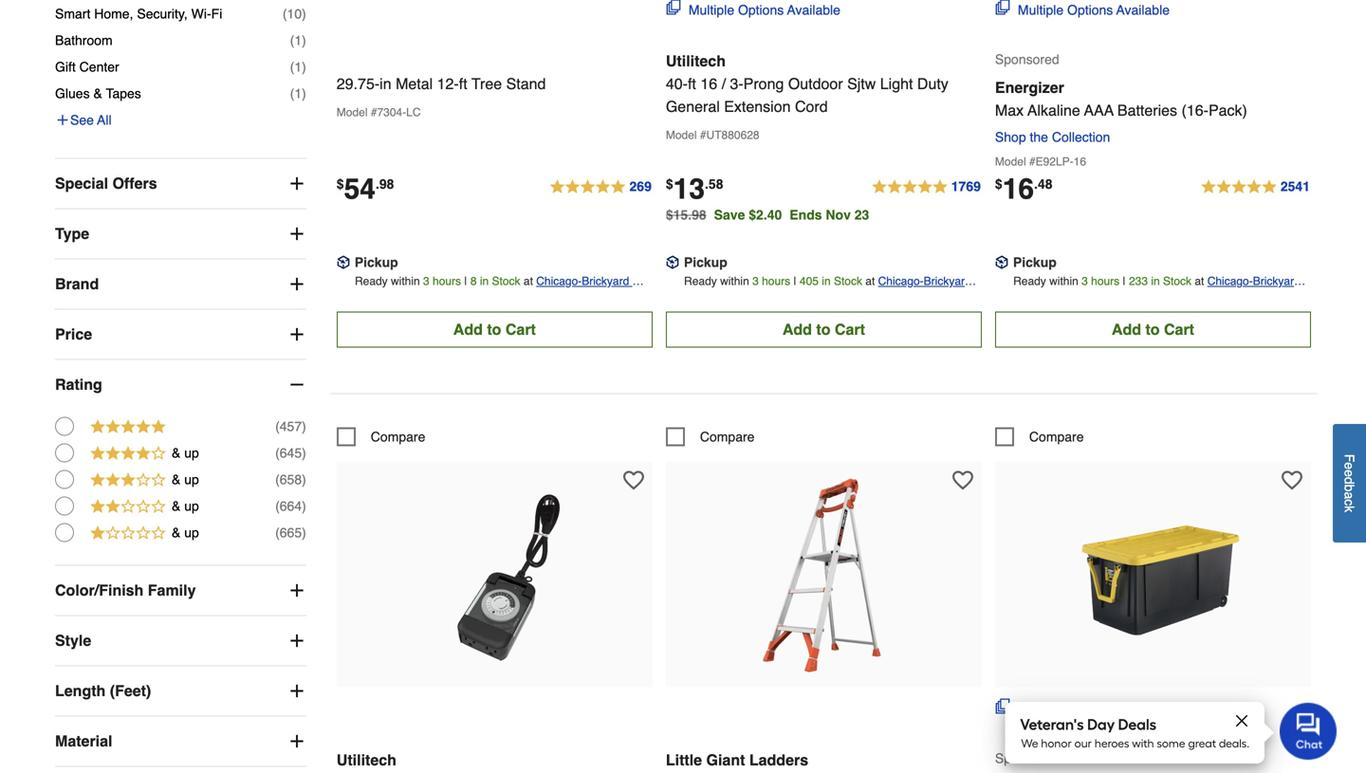 Task type: locate. For each thing, give the bounding box(es) containing it.
within inside ready within 3 hours | 405 in stock at chicago-brickyard lowe's
[[721, 275, 750, 288]]

options for multiple options available link over our
[[1068, 702, 1114, 717]]

heart outline image
[[624, 470, 644, 491], [1282, 470, 1303, 491]]

(16-
[[1182, 101, 1209, 119]]

lowe's
[[537, 294, 572, 307], [879, 294, 914, 307], [1208, 294, 1243, 307]]

pickup right pickup image
[[355, 255, 398, 270]]

1 compare from the left
[[371, 429, 426, 445]]

up right the 3 stars image
[[184, 472, 199, 487]]

16 for ft
[[701, 75, 718, 92]]

1 cart from the left
[[506, 321, 536, 338]]

at right 233 on the right top of page
[[1195, 275, 1205, 288]]

ft inside utilitech 40-ft 16 / 3-prong outdoor sjtw light duty general extension cord
[[688, 75, 697, 92]]

pickup for ready within 3 hours | 405 in stock at chicago-brickyard lowe's
[[684, 255, 728, 270]]

2 within from the left
[[721, 275, 750, 288]]

| left 233 on the right top of page
[[1123, 275, 1126, 288]]

3 ( 1 ) from the top
[[290, 86, 306, 101]]

1 chicago-brickyard lowe's button from the left
[[537, 272, 653, 307]]

options up prong
[[739, 2, 784, 17]]

0 horizontal spatial compare
[[371, 429, 426, 445]]

lc
[[406, 106, 421, 119]]

( 664 )
[[275, 499, 306, 514]]

2 brickyard from the left
[[924, 275, 972, 288]]

actual price $16.48 element
[[996, 173, 1053, 205]]

alkaline
[[1028, 101, 1081, 119]]

1 down ( 10 )
[[295, 33, 302, 48]]

2 vertical spatial 16
[[1003, 173, 1035, 205]]

stock inside ready within 3 hours | 405 in stock at chicago-brickyard lowe's
[[834, 275, 863, 288]]

at inside ready within 3 hours | 405 in stock at chicago-brickyard lowe's
[[866, 275, 876, 288]]

1 horizontal spatial utilitech
[[666, 52, 726, 70]]

compare inside 5014300771 element
[[371, 429, 426, 445]]

2 & up from the top
[[172, 472, 199, 487]]

) up ( 658 )
[[302, 446, 306, 461]]

glues
[[55, 86, 90, 101]]

0 vertical spatial ( 1 )
[[290, 33, 306, 48]]

within inside ready within 3 hours | 8 in stock at chicago-brickyard lowe's
[[391, 275, 420, 288]]

) right fi
[[302, 6, 306, 21]]

cart
[[506, 321, 536, 338], [835, 321, 866, 338], [1165, 321, 1195, 338]]

) down the ( 664 )
[[302, 525, 306, 541]]

0 horizontal spatial add to cart
[[454, 321, 536, 338]]

0 vertical spatial sponsored
[[996, 52, 1060, 67]]

269 button
[[549, 176, 653, 199]]

compare for 5014300771 element
[[371, 429, 426, 445]]

utilitech
[[666, 52, 726, 70], [337, 752, 397, 769]]

ut880628
[[707, 128, 760, 142]]

& up right the 3 stars image
[[172, 472, 199, 487]]

1 horizontal spatial hours
[[762, 275, 791, 288]]

savings save $2.40 element
[[715, 207, 877, 222]]

| left 8
[[465, 275, 468, 288]]

0 horizontal spatial heart outline image
[[624, 470, 644, 491]]

brickyard
[[582, 275, 630, 288], [924, 275, 972, 288], [1254, 275, 1301, 288]]

2 horizontal spatial $
[[996, 176, 1003, 192]]

sponsored down we
[[996, 751, 1060, 766]]

stock right 8
[[492, 275, 521, 288]]

chicago-brickyard lowe's button for ready within 3 hours | 8 in stock at chicago-brickyard lowe's
[[537, 272, 653, 307]]

gift center
[[55, 59, 119, 75]]

1 horizontal spatial within
[[721, 275, 750, 288]]

$ right 269
[[666, 176, 674, 192]]

2 horizontal spatial add to cart
[[1112, 321, 1195, 338]]

metal
[[396, 75, 433, 92]]

sponsored
[[996, 52, 1060, 67], [996, 751, 1060, 766]]

5 stars image containing 1769
[[871, 176, 982, 199]]

light
[[881, 75, 914, 92]]

0 vertical spatial 1
[[295, 33, 302, 48]]

8 ) from the top
[[302, 499, 306, 514]]

2 horizontal spatial add
[[1112, 321, 1142, 338]]

at inside ready within 3 hours | 8 in stock at chicago-brickyard lowe's
[[524, 275, 533, 288]]

available
[[788, 2, 841, 17], [1117, 2, 1170, 17], [1117, 702, 1170, 717]]

to down ready within 3 hours | 8 in stock at chicago-brickyard lowe's
[[487, 321, 502, 338]]

multiple options available up our
[[1019, 702, 1170, 717]]

plus image
[[55, 112, 70, 128], [287, 224, 306, 243], [287, 275, 306, 294], [287, 325, 306, 344], [287, 632, 306, 651], [287, 682, 306, 701]]

1 vertical spatial sponsored
[[996, 751, 1060, 766]]

1 horizontal spatial at
[[866, 275, 876, 288]]

deals.
[[1220, 737, 1250, 751]]

2 horizontal spatial chicago-
[[1208, 275, 1254, 288]]

multiple options available
[[689, 2, 841, 17], [1019, 2, 1170, 17], [1019, 702, 1170, 717]]

1 horizontal spatial pickup image
[[996, 256, 1009, 269]]

ft up general
[[688, 75, 697, 92]]

extension
[[725, 98, 791, 115]]

up up color/finish family button
[[184, 525, 199, 541]]

& for ( 664 )
[[172, 499, 181, 514]]

1 pickup image from the left
[[666, 256, 680, 269]]

2 horizontal spatial brickyard
[[1254, 275, 1301, 288]]

3 add from the left
[[1112, 321, 1142, 338]]

some
[[1158, 737, 1186, 751]]

hours inside ready within 3 hours | 405 in stock at chicago-brickyard lowe's
[[762, 275, 791, 288]]

chicago- for ready within 3 hours | 8 in stock at chicago-brickyard lowe's
[[537, 275, 582, 288]]

e up d
[[1343, 462, 1358, 470]]

) down 10
[[302, 59, 306, 75]]

e up the b
[[1343, 470, 1358, 477]]

$ for 13
[[666, 176, 674, 192]]

plus image inside price button
[[287, 325, 306, 344]]

options for multiple options available link above prong
[[739, 2, 784, 17]]

1 ( 1 ) from the top
[[290, 33, 306, 48]]

) left 29.75-
[[302, 86, 306, 101]]

0 horizontal spatial add
[[454, 321, 483, 338]]

| inside "ready within 3 hours | 233 in stock at chicago-brickyard lowe's"
[[1123, 275, 1126, 288]]

2 chicago- from the left
[[879, 275, 924, 288]]

2 hours from the left
[[762, 275, 791, 288]]

ladders
[[750, 752, 809, 769]]

1 add to cart from the left
[[454, 321, 536, 338]]

utilitech 15-amps 125-volt 2-outlet plug-in countdown indoor or outdoor lighting timer image
[[390, 471, 599, 680]]

plus image for style
[[287, 632, 306, 651]]

plus image inside see all button
[[55, 112, 70, 128]]

1 3 from the left
[[423, 275, 430, 288]]

233
[[1130, 275, 1149, 288]]

1 horizontal spatial add to cart
[[783, 321, 866, 338]]

1 vertical spatial ( 1 )
[[290, 59, 306, 75]]

1 brickyard from the left
[[582, 275, 630, 288]]

chicago- right 8
[[537, 275, 582, 288]]

16 inside utilitech 40-ft 16 / 3-prong outdoor sjtw light duty general extension cord
[[701, 75, 718, 92]]

pickup down the actual price $16.48 element
[[1014, 255, 1057, 270]]

$15.98
[[666, 207, 707, 222]]

to down ready within 3 hours | 405 in stock at chicago-brickyard lowe's
[[817, 321, 831, 338]]

pickup
[[355, 255, 398, 270], [684, 255, 728, 270], [1014, 255, 1057, 270]]

ready down actual price $54.98 "element"
[[355, 275, 388, 288]]

within down save in the top right of the page
[[721, 275, 750, 288]]

3 inside ready within 3 hours | 405 in stock at chicago-brickyard lowe's
[[753, 275, 759, 288]]

2 3 from the left
[[753, 275, 759, 288]]

utilitech for utilitech
[[337, 752, 397, 769]]

2 horizontal spatial at
[[1195, 275, 1205, 288]]

cart down ready within 3 hours | 405 in stock at chicago-brickyard lowe's
[[835, 321, 866, 338]]

# for 40-ft 16 / 3-prong outdoor sjtw light duty general extension cord
[[700, 128, 707, 142]]

0 horizontal spatial add to cart button
[[337, 312, 653, 348]]

0 horizontal spatial $
[[337, 176, 344, 192]]

model down 29.75-
[[337, 106, 368, 119]]

multiple options available link up prong
[[666, 0, 841, 19]]

0 horizontal spatial 3
[[423, 275, 430, 288]]

( 1 ) left 29.75-
[[290, 86, 306, 101]]

stock
[[492, 275, 521, 288], [834, 275, 863, 288], [1164, 275, 1192, 288]]

2 vertical spatial ( 1 )
[[290, 86, 306, 101]]

plus image inside style button
[[287, 632, 306, 651]]

29.75-in metal 12-ft tree stand
[[337, 75, 546, 92]]

lowe's inside "ready within 3 hours | 233 in stock at chicago-brickyard lowe's"
[[1208, 294, 1243, 307]]

2 lowe's from the left
[[879, 294, 914, 307]]

3 plus image from the top
[[287, 732, 306, 751]]

ft left tree
[[459, 75, 468, 92]]

3 stock from the left
[[1164, 275, 1192, 288]]

( 1 ) down 10
[[290, 59, 306, 75]]

2 ( 1 ) from the top
[[290, 59, 306, 75]]

1 horizontal spatial model
[[666, 128, 697, 142]]

stock inside "ready within 3 hours | 233 in stock at chicago-brickyard lowe's"
[[1164, 275, 1192, 288]]

plus image
[[287, 174, 306, 193], [287, 581, 306, 600], [287, 732, 306, 751]]

1 vertical spatial model
[[666, 128, 697, 142]]

1 vertical spatial plus image
[[287, 581, 306, 600]]

& up right 1 star image at the bottom
[[172, 525, 199, 541]]

2 horizontal spatial pickup
[[1014, 255, 1057, 270]]

2 horizontal spatial ready
[[1014, 275, 1047, 288]]

( 457 )
[[275, 419, 306, 434]]

2 1 from the top
[[295, 59, 302, 75]]

ready inside "ready within 3 hours | 233 in stock at chicago-brickyard lowe's"
[[1014, 275, 1047, 288]]

center
[[79, 59, 119, 75]]

1 horizontal spatial to
[[817, 321, 831, 338]]

0 vertical spatial utilitech
[[666, 52, 726, 70]]

1 horizontal spatial ft
[[688, 75, 697, 92]]

& right 2 stars image
[[172, 499, 181, 514]]

in for ready within 3 hours | 8 in stock at chicago-brickyard lowe's
[[480, 275, 489, 288]]

0 vertical spatial #
[[371, 106, 377, 119]]

multiple options available up prong
[[689, 2, 841, 17]]

$ inside the $ 13 .58
[[666, 176, 674, 192]]

prong
[[744, 75, 784, 92]]

1 heart outline image from the left
[[624, 470, 644, 491]]

$ left .98
[[337, 176, 344, 192]]

add to cart button
[[337, 312, 653, 348], [666, 312, 982, 348], [996, 312, 1312, 348]]

energizer
[[996, 79, 1065, 96]]

lowe's inside ready within 3 hours | 405 in stock at chicago-brickyard lowe's
[[879, 294, 914, 307]]

at right 405
[[866, 275, 876, 288]]

available up with
[[1117, 702, 1170, 717]]

5013943287 element
[[996, 427, 1085, 446]]

3 add to cart from the left
[[1112, 321, 1195, 338]]

plus image inside type button
[[287, 224, 306, 243]]

3 for 233
[[1082, 275, 1089, 288]]

stock inside ready within 3 hours | 8 in stock at chicago-brickyard lowe's
[[492, 275, 521, 288]]

5 stars image containing 269
[[549, 176, 653, 199]]

hours inside "ready within 3 hours | 233 in stock at chicago-brickyard lowe's"
[[1092, 275, 1120, 288]]

2 horizontal spatial lowe's
[[1208, 294, 1243, 307]]

0 horizontal spatial stock
[[492, 275, 521, 288]]

plus image inside special offers button
[[287, 174, 306, 193]]

pickup image down $15.98
[[666, 256, 680, 269]]

ready inside ready within 3 hours | 405 in stock at chicago-brickyard lowe's
[[684, 275, 717, 288]]

offers
[[112, 175, 157, 192]]

plus image inside brand button
[[287, 275, 306, 294]]

1 horizontal spatial chicago-brickyard lowe's button
[[879, 272, 982, 307]]

2 horizontal spatial to
[[1146, 321, 1161, 338]]

energizer max alkaline aaa batteries (16-pack)
[[996, 79, 1248, 119]]

1 horizontal spatial lowe's
[[879, 294, 914, 307]]

ready down $15.98
[[684, 275, 717, 288]]

brand button
[[55, 260, 306, 309]]

2 e from the top
[[1343, 470, 1358, 477]]

ready within 3 hours | 405 in stock at chicago-brickyard lowe's
[[684, 275, 975, 307]]

1 within from the left
[[391, 275, 420, 288]]

0 horizontal spatial within
[[391, 275, 420, 288]]

2 horizontal spatial within
[[1050, 275, 1079, 288]]

little
[[666, 752, 703, 769]]

add to cart button down "ready within 3 hours | 233 in stock at chicago-brickyard lowe's"
[[996, 312, 1312, 348]]

( 1 ) down ( 10 )
[[290, 33, 306, 48]]

add to cart for first add to cart button from the right
[[1112, 321, 1195, 338]]

3 chicago-brickyard lowe's button from the left
[[1208, 272, 1312, 307]]

stock right 405
[[834, 275, 863, 288]]

1 add from the left
[[454, 321, 483, 338]]

color/finish family
[[55, 582, 196, 599]]

see all
[[70, 112, 112, 128]]

3 left 405
[[753, 275, 759, 288]]

16 down the collection
[[1074, 155, 1087, 168]]

options up our
[[1068, 702, 1114, 717]]

multiple options available link
[[666, 0, 841, 19], [996, 0, 1170, 19], [996, 699, 1170, 719]]

16
[[701, 75, 718, 92], [1074, 155, 1087, 168], [1003, 173, 1035, 205]]

in inside ready within 3 hours | 405 in stock at chicago-brickyard lowe's
[[822, 275, 831, 288]]

1 horizontal spatial cart
[[835, 321, 866, 338]]

ready inside ready within 3 hours | 8 in stock at chicago-brickyard lowe's
[[355, 275, 388, 288]]

2 compare from the left
[[700, 429, 755, 445]]

type
[[55, 225, 89, 243]]

1 horizontal spatial $
[[666, 176, 674, 192]]

0 horizontal spatial ft
[[459, 75, 468, 92]]

1 horizontal spatial add
[[783, 321, 813, 338]]

0 horizontal spatial lowe's
[[537, 294, 572, 307]]

1 horizontal spatial ready
[[684, 275, 717, 288]]

5014114195 element
[[666, 427, 755, 446]]

3 | from the left
[[1123, 275, 1126, 288]]

pickup down $15.98
[[684, 255, 728, 270]]

cart down ready within 3 hours | 8 in stock at chicago-brickyard lowe's
[[506, 321, 536, 338]]

2 horizontal spatial #
[[1030, 155, 1036, 168]]

3 3 from the left
[[1082, 275, 1089, 288]]

plus image inside length (feet) button
[[287, 682, 306, 701]]

2 pickup from the left
[[684, 255, 728, 270]]

1 horizontal spatial 16
[[1003, 173, 1035, 205]]

chicago- right 405
[[879, 275, 924, 288]]

to down "ready within 3 hours | 233 in stock at chicago-brickyard lowe's"
[[1146, 321, 1161, 338]]

multiple
[[689, 2, 735, 17], [1019, 2, 1064, 17], [1019, 702, 1064, 717]]

( 645 )
[[275, 446, 306, 461]]

40-
[[666, 75, 688, 92]]

options for multiple options available link above energizer
[[1068, 2, 1114, 17]]

brickyard inside "ready within 3 hours | 233 in stock at chicago-brickyard lowe's"
[[1254, 275, 1301, 288]]

& right 1 star image at the bottom
[[172, 525, 181, 541]]

2 vertical spatial plus image
[[287, 732, 306, 751]]

2 ready from the left
[[684, 275, 717, 288]]

2541 button
[[1201, 176, 1312, 199]]

16 down model # e92lp-16
[[1003, 173, 1035, 205]]

658
[[280, 472, 302, 487]]

sponsored up energizer
[[996, 52, 1060, 67]]

within left 233 on the right top of page
[[1050, 275, 1079, 288]]

5 ) from the top
[[302, 419, 306, 434]]

heroes
[[1095, 737, 1130, 751]]

1 left 29.75-
[[295, 86, 302, 101]]

0 horizontal spatial cart
[[506, 321, 536, 338]]

color/finish
[[55, 582, 144, 599]]

2 cart from the left
[[835, 321, 866, 338]]

price
[[55, 326, 92, 343]]

2 add to cart button from the left
[[666, 312, 982, 348]]

54
[[344, 173, 376, 205]]

within for ready within 3 hours | 233 in stock at chicago-brickyard lowe's
[[1050, 275, 1079, 288]]

0 horizontal spatial pickup
[[355, 255, 398, 270]]

0 horizontal spatial chicago-
[[537, 275, 582, 288]]

2 $ from the left
[[666, 176, 674, 192]]

5014300771 element
[[337, 427, 426, 446]]

2 horizontal spatial hours
[[1092, 275, 1120, 288]]

multiple options available link up energizer
[[996, 0, 1170, 19]]

we
[[1022, 737, 1039, 751]]

3 chicago- from the left
[[1208, 275, 1254, 288]]

compare inside 5014114195 element
[[700, 429, 755, 445]]

3 up from the top
[[184, 499, 199, 514]]

pickup image
[[666, 256, 680, 269], [996, 256, 1009, 269]]

2 horizontal spatial |
[[1123, 275, 1126, 288]]

1 chicago- from the left
[[537, 275, 582, 288]]

2 pickup image from the left
[[996, 256, 1009, 269]]

0 horizontal spatial 16
[[701, 75, 718, 92]]

in inside ready within 3 hours | 8 in stock at chicago-brickyard lowe's
[[480, 275, 489, 288]]

& up
[[172, 446, 199, 461], [172, 472, 199, 487], [172, 499, 199, 514], [172, 525, 199, 541]]

in inside "ready within 3 hours | 233 in stock at chicago-brickyard lowe's"
[[1152, 275, 1161, 288]]

0 horizontal spatial #
[[371, 106, 377, 119]]

2 plus image from the top
[[287, 581, 306, 600]]

269
[[630, 179, 652, 194]]

1 $ from the left
[[337, 176, 344, 192]]

16 left /
[[701, 75, 718, 92]]

3 within from the left
[[1050, 275, 1079, 288]]

0 horizontal spatial to
[[487, 321, 502, 338]]

& up right 4 stars image
[[172, 446, 199, 461]]

1 horizontal spatial compare
[[700, 429, 755, 445]]

1 for &
[[295, 86, 302, 101]]

& for ( 665 )
[[172, 525, 181, 541]]

2 to from the left
[[817, 321, 831, 338]]

1 at from the left
[[524, 275, 533, 288]]

to for second add to cart button from right
[[817, 321, 831, 338]]

3 $ from the left
[[996, 176, 1003, 192]]

5 stars image for 54
[[549, 176, 653, 199]]

chat invite button image
[[1281, 702, 1338, 760]]

plus image for family
[[287, 581, 306, 600]]

0 horizontal spatial brickyard
[[582, 275, 630, 288]]

wi-
[[191, 6, 211, 21]]

available up outdoor on the top
[[788, 2, 841, 17]]

2 vertical spatial 1
[[295, 86, 302, 101]]

within left 8
[[391, 275, 420, 288]]

$ inside the $ 54 .98
[[337, 176, 344, 192]]

add down 233 on the right top of page
[[1112, 321, 1142, 338]]

& up right 2 stars image
[[172, 499, 199, 514]]

1769
[[952, 179, 981, 194]]

model down the shop
[[996, 155, 1027, 168]]

1 | from the left
[[465, 275, 468, 288]]

0 vertical spatial 16
[[701, 75, 718, 92]]

3 1 from the top
[[295, 86, 302, 101]]

1 horizontal spatial brickyard
[[924, 275, 972, 288]]

compare inside 5013943287 element
[[1030, 429, 1085, 445]]

0 horizontal spatial ready
[[355, 275, 388, 288]]

| left 405
[[794, 275, 797, 288]]

fi
[[211, 6, 222, 21]]

within inside "ready within 3 hours | 233 in stock at chicago-brickyard lowe's"
[[1050, 275, 1079, 288]]

add to cart for second add to cart button from right
[[783, 321, 866, 338]]

1 vertical spatial utilitech
[[337, 752, 397, 769]]

1 lowe's from the left
[[537, 294, 572, 307]]

add to cart down ready within 3 hours | 405 in stock at chicago-brickyard lowe's
[[783, 321, 866, 338]]

2 add from the left
[[783, 321, 813, 338]]

hours inside ready within 3 hours | 8 in stock at chicago-brickyard lowe's
[[433, 275, 461, 288]]

in right 233 on the right top of page
[[1152, 275, 1161, 288]]

3 cart from the left
[[1165, 321, 1195, 338]]

add
[[454, 321, 483, 338], [783, 321, 813, 338], [1112, 321, 1142, 338]]

)
[[302, 6, 306, 21], [302, 33, 306, 48], [302, 59, 306, 75], [302, 86, 306, 101], [302, 419, 306, 434], [302, 446, 306, 461], [302, 472, 306, 487], [302, 499, 306, 514], [302, 525, 306, 541]]

multiple up /
[[689, 2, 735, 17]]

3 to from the left
[[1146, 321, 1161, 338]]

1 down 10
[[295, 59, 302, 75]]

1 horizontal spatial #
[[700, 128, 707, 142]]

hours left 233 on the right top of page
[[1092, 275, 1120, 288]]

chicago- right 233 on the right top of page
[[1208, 275, 1254, 288]]

2 horizontal spatial chicago-brickyard lowe's button
[[1208, 272, 1312, 307]]

1 horizontal spatial stock
[[834, 275, 863, 288]]

option group containing (
[[55, 413, 306, 546]]

1 pickup from the left
[[355, 255, 398, 270]]

0 horizontal spatial pickup image
[[666, 256, 680, 269]]

1 hours from the left
[[433, 275, 461, 288]]

( 1 )
[[290, 33, 306, 48], [290, 59, 306, 75], [290, 86, 306, 101]]

up
[[184, 446, 199, 461], [184, 472, 199, 487], [184, 499, 199, 514], [184, 525, 199, 541]]

chicago- for ready within 3 hours | 233 in stock at chicago-brickyard lowe's
[[1208, 275, 1254, 288]]

plus image inside color/finish family button
[[287, 581, 306, 600]]

model for 29.75-in metal 12-ft tree stand
[[337, 106, 368, 119]]

1 to from the left
[[487, 321, 502, 338]]

2 ft from the left
[[688, 75, 697, 92]]

$ right 1769
[[996, 176, 1003, 192]]

1 & up from the top
[[172, 446, 199, 461]]

1 horizontal spatial heart outline image
[[1282, 470, 1303, 491]]

chicago-
[[537, 275, 582, 288], [879, 275, 924, 288], [1208, 275, 1254, 288]]

457
[[280, 419, 302, 434]]

0 vertical spatial plus image
[[287, 174, 306, 193]]

2 horizontal spatial compare
[[1030, 429, 1085, 445]]

add down 405
[[783, 321, 813, 338]]

| inside ready within 3 hours | 405 in stock at chicago-brickyard lowe's
[[794, 275, 797, 288]]

3 brickyard from the left
[[1254, 275, 1301, 288]]

available up energizer max alkaline aaa batteries (16-pack)
[[1117, 2, 1170, 17]]

3 pickup from the left
[[1014, 255, 1057, 270]]

up right 2 stars image
[[184, 499, 199, 514]]

in right 8
[[480, 275, 489, 288]]

1 horizontal spatial chicago-
[[879, 275, 924, 288]]

3 inside ready within 3 hours | 8 in stock at chicago-brickyard lowe's
[[423, 275, 430, 288]]

1 horizontal spatial |
[[794, 275, 797, 288]]

7304-
[[377, 106, 406, 119]]

multiple options available link up our
[[996, 699, 1170, 719]]

brickyard for ready within 3 hours | 8 in stock at chicago-brickyard lowe's
[[582, 275, 630, 288]]

3 lowe's from the left
[[1208, 294, 1243, 307]]

brickyard inside ready within 3 hours | 405 in stock at chicago-brickyard lowe's
[[924, 275, 972, 288]]

brickyard inside ready within 3 hours | 8 in stock at chicago-brickyard lowe's
[[582, 275, 630, 288]]

1 up from the top
[[184, 446, 199, 461]]

stock right 233 on the right top of page
[[1164, 275, 1192, 288]]

1 plus image from the top
[[287, 174, 306, 193]]

options
[[739, 2, 784, 17], [1068, 2, 1114, 17], [1068, 702, 1114, 717]]

4 up from the top
[[184, 525, 199, 541]]

#
[[371, 106, 377, 119], [700, 128, 707, 142], [1030, 155, 1036, 168]]

chicago- inside "ready within 3 hours | 233 in stock at chicago-brickyard lowe's"
[[1208, 275, 1254, 288]]

# down 29.75-
[[371, 106, 377, 119]]

0 vertical spatial model
[[337, 106, 368, 119]]

& right 4 stars image
[[172, 446, 181, 461]]

3 & up from the top
[[172, 499, 199, 514]]

ready for ready within 3 hours | 8 in stock at chicago-brickyard lowe's
[[355, 275, 388, 288]]

2 stars image
[[89, 497, 167, 519]]

2 chicago-brickyard lowe's button from the left
[[879, 272, 982, 307]]

(
[[283, 6, 287, 21], [290, 33, 295, 48], [290, 59, 295, 75], [290, 86, 295, 101], [275, 419, 280, 434], [275, 446, 280, 461], [275, 472, 280, 487], [275, 499, 280, 514], [275, 525, 280, 541]]

lowe's inside ready within 3 hours | 8 in stock at chicago-brickyard lowe's
[[537, 294, 572, 307]]

1 horizontal spatial add to cart button
[[666, 312, 982, 348]]

utilitech inside utilitech 40-ft 16 / 3-prong outdoor sjtw light duty general extension cord
[[666, 52, 726, 70]]

$ inside $ 16 .48
[[996, 176, 1003, 192]]

chicago- inside ready within 3 hours | 8 in stock at chicago-brickyard lowe's
[[537, 275, 582, 288]]

at for 405
[[866, 275, 876, 288]]

5 stars image containing 2541
[[1201, 176, 1312, 199]]

2 add to cart from the left
[[783, 321, 866, 338]]

& for ( 658 )
[[172, 472, 181, 487]]

0 horizontal spatial model
[[337, 106, 368, 119]]

honor
[[1042, 737, 1072, 751]]

0 horizontal spatial hours
[[433, 275, 461, 288]]

add to cart down ready within 3 hours | 8 in stock at chicago-brickyard lowe's
[[454, 321, 536, 338]]

little giant ladders link
[[666, 752, 982, 774]]

minus image
[[287, 375, 306, 394]]

special
[[55, 175, 108, 192]]

2 horizontal spatial stock
[[1164, 275, 1192, 288]]

5 stars image
[[549, 176, 653, 199], [871, 176, 982, 199], [1201, 176, 1312, 199], [89, 417, 167, 439]]

| for 405
[[794, 275, 797, 288]]

add down ready within 3 hours | 8 in stock at chicago-brickyard lowe's
[[454, 321, 483, 338]]

3 left 233 on the right top of page
[[1082, 275, 1089, 288]]

multiple options available for multiple options available link above prong
[[689, 2, 841, 17]]

3 for 8
[[423, 275, 430, 288]]

0 horizontal spatial |
[[465, 275, 468, 288]]

) down ( 10 )
[[302, 33, 306, 48]]

3 compare from the left
[[1030, 429, 1085, 445]]

2 stock from the left
[[834, 275, 863, 288]]

4 & up from the top
[[172, 525, 199, 541]]

at inside "ready within 3 hours | 233 in stock at chicago-brickyard lowe's"
[[1195, 275, 1205, 288]]

2 | from the left
[[794, 275, 797, 288]]

0 horizontal spatial chicago-brickyard lowe's button
[[537, 272, 653, 307]]

hours left 405
[[762, 275, 791, 288]]

3 ready from the left
[[1014, 275, 1047, 288]]

multiple up energizer
[[1019, 2, 1064, 17]]

0 horizontal spatial at
[[524, 275, 533, 288]]

& right the 3 stars image
[[172, 472, 181, 487]]

1 horizontal spatial 3
[[753, 275, 759, 288]]

add to cart down "ready within 3 hours | 233 in stock at chicago-brickyard lowe's"
[[1112, 321, 1195, 338]]

23
[[855, 207, 870, 222]]

7 ) from the top
[[302, 472, 306, 487]]

1 ready from the left
[[355, 275, 388, 288]]

# up .48 in the top of the page
[[1030, 155, 1036, 168]]

1 e from the top
[[1343, 462, 1358, 470]]

2 at from the left
[[866, 275, 876, 288]]

options up energizer max alkaline aaa batteries (16-pack)
[[1068, 2, 1114, 17]]

2 up from the top
[[184, 472, 199, 487]]

option group
[[55, 413, 306, 546]]

1 vertical spatial 16
[[1074, 155, 1087, 168]]

hours for 233
[[1092, 275, 1120, 288]]

hours left 8
[[433, 275, 461, 288]]

.58
[[705, 176, 724, 192]]

| inside ready within 3 hours | 8 in stock at chicago-brickyard lowe's
[[465, 275, 468, 288]]

2 horizontal spatial 16
[[1074, 155, 1087, 168]]

1 vertical spatial #
[[700, 128, 707, 142]]

8
[[471, 275, 477, 288]]

) down '645'
[[302, 472, 306, 487]]

0 horizontal spatial utilitech
[[337, 752, 397, 769]]

2 horizontal spatial cart
[[1165, 321, 1195, 338]]

1 stock from the left
[[492, 275, 521, 288]]

1 horizontal spatial pickup
[[684, 255, 728, 270]]

( 1 ) for &
[[290, 86, 306, 101]]

in for ready within 3 hours | 405 in stock at chicago-brickyard lowe's
[[822, 275, 831, 288]]

cart for second add to cart button from right
[[835, 321, 866, 338]]

3 hours from the left
[[1092, 275, 1120, 288]]

in
[[380, 75, 392, 92], [480, 275, 489, 288], [822, 275, 831, 288], [1152, 275, 1161, 288]]

3 inside "ready within 3 hours | 233 in stock at chicago-brickyard lowe's"
[[1082, 275, 1089, 288]]

3 at from the left
[[1195, 275, 1205, 288]]

2 horizontal spatial add to cart button
[[996, 312, 1312, 348]]

cart down "ready within 3 hours | 233 in stock at chicago-brickyard lowe's"
[[1165, 321, 1195, 338]]

) up the 665
[[302, 499, 306, 514]]

add to cart button down ready within 3 hours | 405 in stock at chicago-brickyard lowe's
[[666, 312, 982, 348]]

2 horizontal spatial model
[[996, 155, 1027, 168]]

plus image for length (feet)
[[287, 682, 306, 701]]

2 horizontal spatial 3
[[1082, 275, 1089, 288]]

ready down $ 16 .48
[[1014, 275, 1047, 288]]

plus image inside material button
[[287, 732, 306, 751]]

1 vertical spatial 1
[[295, 59, 302, 75]]

in right 405
[[822, 275, 831, 288]]

chicago- inside ready within 3 hours | 405 in stock at chicago-brickyard lowe's
[[879, 275, 924, 288]]



Task type: describe. For each thing, give the bounding box(es) containing it.
stock for 405
[[834, 275, 863, 288]]

all
[[97, 112, 112, 128]]

ends
[[790, 207, 823, 222]]

ends nov 23 element
[[790, 207, 877, 222]]

day
[[1088, 716, 1116, 734]]

within for ready within 3 hours | 405 in stock at chicago-brickyard lowe's
[[721, 275, 750, 288]]

1 sponsored from the top
[[996, 52, 1060, 67]]

1 ft from the left
[[459, 75, 468, 92]]

veteran's day deals
[[1021, 716, 1157, 734]]

2 vertical spatial #
[[1030, 155, 1036, 168]]

shop
[[996, 129, 1027, 145]]

ready within 3 hours | 233 in stock at chicago-brickyard lowe's
[[1014, 275, 1304, 307]]

lowe's for 405
[[879, 294, 914, 307]]

1 1 from the top
[[295, 33, 302, 48]]

brickyard for ready within 3 hours | 405 in stock at chicago-brickyard lowe's
[[924, 275, 972, 288]]

chicago-brickyard lowe's button for ready within 3 hours | 405 in stock at chicago-brickyard lowe's
[[879, 272, 982, 307]]

pickup for ready within 3 hours | 8 in stock at chicago-brickyard lowe's
[[355, 255, 398, 270]]

model # ut880628
[[666, 128, 760, 142]]

glues & tapes
[[55, 86, 141, 101]]

model for 40-ft 16 / 3-prong outdoor sjtw light duty general extension cord
[[666, 128, 697, 142]]

giant
[[707, 752, 746, 769]]

2 sponsored from the top
[[996, 751, 1060, 766]]

add for first add to cart button from the right
[[1112, 321, 1142, 338]]

actual price $13.58 element
[[666, 173, 724, 205]]

plus image for price
[[287, 325, 306, 344]]

16 for e92lp-
[[1074, 155, 1087, 168]]

actual price $54.98 element
[[337, 173, 394, 205]]

at for 233
[[1195, 275, 1205, 288]]

to for first add to cart button from the right
[[1146, 321, 1161, 338]]

home,
[[94, 6, 133, 21]]

compare for 5014114195 element
[[700, 429, 755, 445]]

d
[[1343, 477, 1358, 485]]

3 stars image
[[89, 470, 167, 492]]

645
[[280, 446, 302, 461]]

style button
[[55, 617, 306, 666]]

veteran's
[[1021, 716, 1085, 734]]

( 658 )
[[275, 472, 306, 487]]

lowe's for 233
[[1208, 294, 1243, 307]]

1 star image
[[89, 524, 167, 545]]

5 stars image for 16
[[1201, 176, 1312, 199]]

stand
[[507, 75, 546, 92]]

2 heart outline image from the left
[[1282, 470, 1303, 491]]

material button
[[55, 717, 306, 767]]

length (feet)
[[55, 683, 151, 700]]

general
[[666, 98, 720, 115]]

at for 8
[[524, 275, 533, 288]]

model # e92lp-16
[[996, 155, 1087, 168]]

29.75-in metal 12-ft tree stand link
[[337, 52, 653, 95]]

664
[[280, 499, 302, 514]]

5 stars image for 13
[[871, 176, 982, 199]]

lowe's for 8
[[537, 294, 572, 307]]

was price $15.98 element
[[666, 202, 715, 222]]

12-
[[437, 75, 459, 92]]

ready for ready within 3 hours | 405 in stock at chicago-brickyard lowe's
[[684, 275, 717, 288]]

& up for ( 645 )
[[172, 446, 199, 461]]

6 ) from the top
[[302, 446, 306, 461]]

& for ( 645 )
[[172, 446, 181, 461]]

multiple options available for multiple options available link over our
[[1019, 702, 1170, 717]]

tree
[[472, 75, 502, 92]]

(feet)
[[110, 683, 151, 700]]

hours for 8
[[433, 275, 461, 288]]

length
[[55, 683, 106, 700]]

# for 29.75-in metal 12-ft tree stand
[[371, 106, 377, 119]]

with
[[1133, 737, 1155, 751]]

/
[[722, 75, 726, 92]]

in left metal
[[380, 75, 392, 92]]

.98
[[376, 176, 394, 192]]

see all button
[[55, 111, 112, 130]]

f
[[1343, 454, 1358, 462]]

the
[[1030, 129, 1049, 145]]

$15.98 save $2.40 ends nov 23
[[666, 207, 870, 222]]

type button
[[55, 209, 306, 259]]

heart outline image
[[953, 470, 974, 491]]

$ 16 .48
[[996, 173, 1053, 205]]

$2.40
[[749, 207, 782, 222]]

nov
[[826, 207, 851, 222]]

1 ) from the top
[[302, 6, 306, 21]]

e92lp-
[[1036, 155, 1074, 168]]

price button
[[55, 310, 306, 359]]

| for 8
[[465, 275, 468, 288]]

cart for first add to cart button from the right
[[1165, 321, 1195, 338]]

see
[[70, 112, 94, 128]]

special offers
[[55, 175, 157, 192]]

stock for 233
[[1164, 275, 1192, 288]]

4 stars image
[[89, 444, 167, 466]]

up for ( 665 )
[[184, 525, 199, 541]]

max
[[996, 101, 1024, 119]]

family
[[148, 582, 196, 599]]

deals
[[1119, 716, 1157, 734]]

to for third add to cart button from the right
[[487, 321, 502, 338]]

( 1 ) for center
[[290, 59, 306, 75]]

3 add to cart button from the left
[[996, 312, 1312, 348]]

f e e d b a c k button
[[1334, 424, 1367, 543]]

& right glues
[[93, 86, 102, 101]]

& up for ( 664 )
[[172, 499, 199, 514]]

project source commander x-large 75-gallons (300-quart) black and yellow heavy duty rolling tote with standard snap lid image
[[1049, 471, 1258, 680]]

up for ( 664 )
[[184, 499, 199, 514]]

9 ) from the top
[[302, 525, 306, 541]]

plus image for offers
[[287, 174, 306, 193]]

3 ) from the top
[[302, 59, 306, 75]]

close image
[[1235, 714, 1250, 729]]

multiple options available for multiple options available link above energizer
[[1019, 2, 1170, 17]]

1 add to cart button from the left
[[337, 312, 653, 348]]

a
[[1343, 492, 1358, 499]]

3-
[[730, 75, 744, 92]]

.48
[[1035, 176, 1053, 192]]

( 10 )
[[283, 6, 306, 21]]

1 for center
[[295, 59, 302, 75]]

style
[[55, 632, 91, 650]]

chicago-brickyard lowe's button for ready within 3 hours | 233 in stock at chicago-brickyard lowe's
[[1208, 272, 1312, 307]]

smart home, security, wi-fi
[[55, 6, 222, 21]]

material
[[55, 733, 112, 750]]

brickyard for ready within 3 hours | 233 in stock at chicago-brickyard lowe's
[[1254, 275, 1301, 288]]

29.75-
[[337, 75, 380, 92]]

cart for third add to cart button from the right
[[506, 321, 536, 338]]

pickup image for ready within 3 hours | 405 in stock at chicago-brickyard lowe's
[[666, 256, 680, 269]]

$ for 16
[[996, 176, 1003, 192]]

$ for 54
[[337, 176, 344, 192]]

smart
[[55, 6, 91, 21]]

up for ( 658 )
[[184, 472, 199, 487]]

utilitech for utilitech 40-ft 16 / 3-prong outdoor sjtw light duty general extension cord
[[666, 52, 726, 70]]

pickup for ready within 3 hours | 233 in stock at chicago-brickyard lowe's
[[1014, 255, 1057, 270]]

within for ready within 3 hours | 8 in stock at chicago-brickyard lowe's
[[391, 275, 420, 288]]

our
[[1075, 737, 1093, 751]]

405
[[800, 275, 819, 288]]

1769 button
[[871, 176, 982, 199]]

pickup image for ready within 3 hours | 233 in stock at chicago-brickyard lowe's
[[996, 256, 1009, 269]]

add to cart for third add to cart button from the right
[[454, 321, 536, 338]]

plus image for brand
[[287, 275, 306, 294]]

great
[[1189, 737, 1217, 751]]

utilitech 40-ft 16 / 3-prong outdoor sjtw light duty general extension cord
[[666, 52, 949, 115]]

utilitech link
[[337, 752, 653, 774]]

bathroom
[[55, 33, 113, 48]]

13
[[674, 173, 705, 205]]

10
[[287, 6, 302, 21]]

save
[[715, 207, 746, 222]]

$ 13 .58
[[666, 173, 724, 205]]

length (feet) button
[[55, 667, 306, 716]]

add for third add to cart button from the right
[[454, 321, 483, 338]]

pickup image
[[337, 256, 350, 269]]

chicago- for ready within 3 hours | 405 in stock at chicago-brickyard lowe's
[[879, 275, 924, 288]]

compare for 5013943287 element at the bottom of page
[[1030, 429, 1085, 445]]

$ 54 .98
[[337, 173, 394, 205]]

brand
[[55, 275, 99, 293]]

plus image for type
[[287, 224, 306, 243]]

b
[[1343, 485, 1358, 492]]

| for 233
[[1123, 275, 1126, 288]]

add for second add to cart button from right
[[783, 321, 813, 338]]

multiple up we
[[1019, 702, 1064, 717]]

model # 7304-lc
[[337, 106, 421, 119]]

color/finish family button
[[55, 566, 306, 616]]

up for ( 645 )
[[184, 446, 199, 461]]

3 for 405
[[753, 275, 759, 288]]

stock for 8
[[492, 275, 521, 288]]

little giant ladders xtra-lite plus 5-ft aluminum type 1aa-375-lb load capacity step ladder image
[[720, 471, 929, 680]]

( 665 )
[[275, 525, 306, 541]]

hours for 405
[[762, 275, 791, 288]]

c
[[1343, 499, 1358, 506]]

2 vertical spatial model
[[996, 155, 1027, 168]]

4 ) from the top
[[302, 86, 306, 101]]

& up for ( 658 )
[[172, 472, 199, 487]]

duty
[[918, 75, 949, 92]]

in for ready within 3 hours | 233 in stock at chicago-brickyard lowe's
[[1152, 275, 1161, 288]]

ready for ready within 3 hours | 233 in stock at chicago-brickyard lowe's
[[1014, 275, 1047, 288]]

2 ) from the top
[[302, 33, 306, 48]]

rating button
[[55, 360, 306, 410]]

& up for ( 665 )
[[172, 525, 199, 541]]

we honor our heroes with some great deals.
[[1022, 737, 1250, 751]]



Task type: vqa. For each thing, say whether or not it's contained in the screenshot.
bottommost this
no



